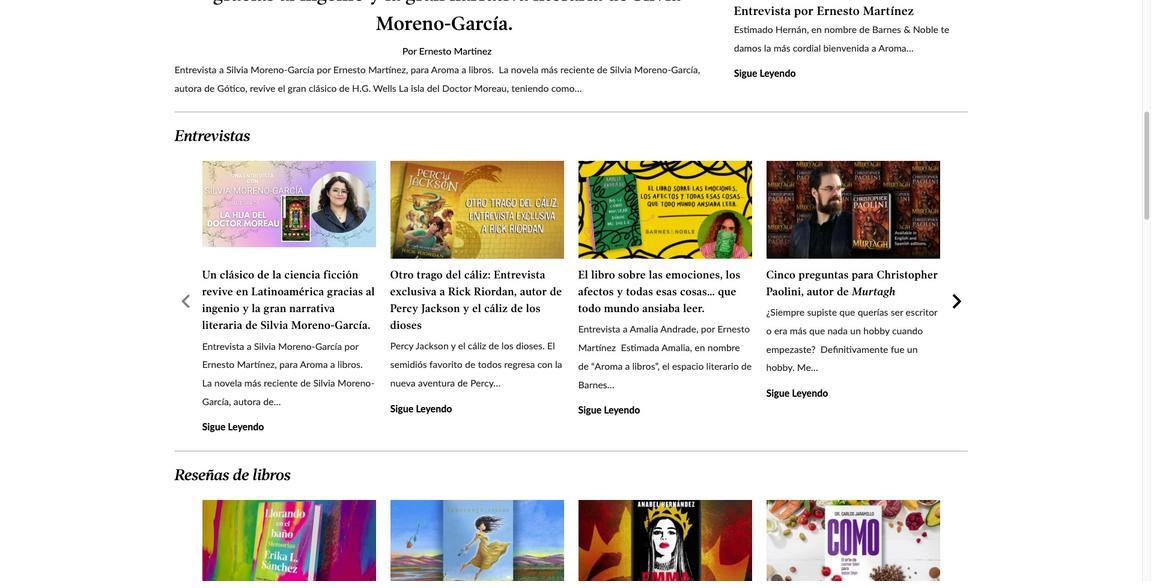 Task type: describe. For each thing, give the bounding box(es) containing it.
entrevista for entrevista a silvia moreno-garcía por ernesto martínez, para aroma a libros.  la novela más reciente de silvia moreno-garcía, autora de gótico, revive el gran clásico de h.g. wells la isla del doctor moreau, teniendo como…
[[175, 64, 217, 75]]

la right ingenio
[[252, 302, 261, 316]]

wells
[[373, 82, 396, 94]]

novela inside entrevista a silvia moreno-garcía por ernesto martínez, para aroma a libros.  la novela más reciente de silvia moreno-garcía, autora de gótico, revive el gran clásico de h.g. wells la isla del doctor moreau, teniendo como…
[[511, 64, 539, 75]]

clásico inside entrevista a silvia moreno-garcía por ernesto martínez, para aroma a libros.  la novela más reciente de silvia moreno-garcía, autora de gótico, revive el gran clásico de h.g. wells la isla del doctor moreau, teniendo como…
[[309, 82, 337, 94]]

&
[[904, 24, 911, 35]]

"aroma
[[591, 360, 623, 372]]

sigue leyendo for de
[[390, 403, 452, 414]]

leyendo for cosas…
[[604, 405, 640, 416]]

el inside entrevista a silvia moreno-garcía por ernesto martínez, para aroma a libros.  la novela más reciente de silvia moreno-garcía, autora de gótico, revive el gran clásico de h.g. wells la isla del doctor moreau, teniendo como…
[[278, 82, 285, 94]]

para for libros.
[[279, 359, 298, 370]]

nombre inside entrevista a amalia andrade, por ernesto martínez  estimada amalia, en nombre de "aroma a libros", el espacio literario de barnes…
[[708, 342, 740, 353]]

riordan,
[[474, 286, 517, 299]]

h.g.
[[352, 82, 371, 94]]

rick
[[448, 286, 471, 299]]

ernesto inside entrevista a amalia andrade, por ernesto martínez  estimada amalia, en nombre de "aroma a libros", el espacio literario de barnes…
[[718, 324, 750, 335]]

ernesto right por
[[419, 45, 452, 57]]

un
[[202, 269, 217, 282]]

la inside estimado hernán, en nombre de barnes & noble te damos la más cordial bienvenida a aroma…
[[764, 42, 771, 54]]

garcía for gótico,
[[288, 64, 314, 75]]

percy…
[[470, 377, 501, 389]]

sigue leyendo link for al
[[202, 421, 264, 433]]

los inside otro trago del cáliz: entrevista exclusiva a rick riordan, autor de percy jackson y el cáliz de los dioses
[[526, 302, 541, 316]]

libros
[[253, 466, 291, 485]]

con
[[537, 359, 553, 370]]

autora inside entrevista a silvia moreno-garcía por ernesto martínez, para aroma a libros.  la novela más reciente de silvia moreno-garcía, autora de gótico, revive el gran clásico de h.g. wells la isla del doctor moreau, teniendo como…
[[175, 82, 202, 94]]

sigue for cosas…
[[578, 405, 602, 416]]

me…
[[797, 362, 818, 373]]

supiste
[[807, 307, 837, 318]]

ingenio
[[202, 302, 240, 316]]

la inside entrevista a silvia moreno-garcía por ernesto martínez, para aroma a libros. la novela más reciente de silvia moreno- garcía, autora de…
[[202, 377, 212, 389]]

reseñas de libros
[[175, 466, 291, 485]]

sigue leyendo link for de
[[390, 403, 452, 414]]

regresa
[[504, 359, 535, 370]]

¿siempre
[[766, 307, 805, 318]]

latinoamérica
[[251, 286, 324, 299]]

que inside el libro sobre las emociones, los afectos y todas esas cosas… que todo mundo ansiaba leer.
[[718, 286, 737, 299]]

cordial
[[793, 42, 821, 54]]

y inside otro trago del cáliz: entrevista exclusiva a rick riordan, autor de percy jackson y el cáliz de los dioses
[[463, 302, 469, 316]]

sigue leyendo for al
[[202, 421, 264, 433]]

estimada
[[621, 342, 659, 353]]

sigue down damos
[[734, 67, 757, 79]]

moreau,
[[474, 82, 509, 94]]

emociones,
[[666, 269, 723, 282]]

todo
[[578, 302, 601, 316]]

clásico inside un clásico de la ciencia ficción revive en latinoamérica gracias al ingenio y la gran narrativa literaria de silvia moreno-garcía.
[[220, 269, 255, 282]]

o
[[766, 325, 772, 337]]

entrevista for entrevista a silvia moreno-garcía por ernesto martínez, para aroma a libros. la novela más reciente de silvia moreno- garcía, autora de…
[[202, 340, 244, 352]]

leyendo down cordial
[[760, 67, 796, 79]]

paolini,
[[766, 286, 804, 299]]

entrevista a silvia moreno-garcía por ernesto martínez, para aroma a libros. la novela más reciente de silvia moreno- garcía, autora de…
[[202, 340, 375, 407]]

revive inside entrevista a silvia moreno-garcía por ernesto martínez, para aroma a libros.  la novela más reciente de silvia moreno-garcía, autora de gótico, revive el gran clásico de h.g. wells la isla del doctor moreau, teniendo como…
[[250, 82, 275, 94]]

otro trago del cáliz: entrevista exclusiva a rick riordan, autor de percy jackson y el cáliz de los dioses
[[390, 269, 562, 333]]

garcía, inside entrevista a silvia moreno-garcía por ernesto martínez, para aroma a libros.  la novela más reciente de silvia moreno-garcía, autora de gótico, revive el gran clásico de h.g. wells la isla del doctor moreau, teniendo como…
[[671, 64, 700, 75]]

exclusiva
[[390, 286, 437, 299]]

ser
[[891, 307, 903, 318]]

un clásico de la ciencia ficción revive en latinoamérica gracias al ingenio y la gran narrativa literaria de silvia moreno-garcía. link
[[202, 269, 375, 333]]

entrevista a silvia moreno-garcía por ernesto martínez, para aroma a libros.  la novela más reciente de silvia moreno-garcía, autora de gótico, revive el gran clásico de h.g. wells la isla del doctor moreau, teniendo como…
[[175, 64, 700, 94]]

novela inside entrevista a silvia moreno-garcía por ernesto martínez, para aroma a libros. la novela más reciente de silvia moreno- garcía, autora de…
[[214, 377, 242, 389]]

andrade,
[[660, 324, 699, 335]]

barnes
[[872, 24, 901, 35]]

literaria
[[202, 319, 243, 333]]

read como. el arte de comer bien para estar bien por dr. carlos jaramillo image
[[766, 500, 940, 582]]

sigue for al
[[202, 421, 226, 433]]

autor inside cinco preguntas para christopher paolini, autor de
[[807, 286, 834, 299]]

aventura
[[418, 377, 455, 389]]

todas
[[626, 286, 653, 299]]

martinez
[[454, 45, 492, 57]]

de inside estimado hernán, en nombre de barnes & noble te damos la más cordial bienvenida a aroma…
[[859, 24, 870, 35]]

literario
[[706, 360, 739, 372]]

por ernesto martinez
[[402, 45, 492, 57]]

amalia,
[[662, 342, 692, 353]]

nombre inside estimado hernán, en nombre de barnes & noble te damos la más cordial bienvenida a aroma…
[[824, 24, 857, 35]]

un clásico de la ciencia ficción revive en latinoamérica gracias al ingenio y la gran narrativa literaria de silvia moreno-garcía.
[[202, 269, 375, 333]]

amalia
[[630, 324, 658, 335]]

el inside entrevista a amalia andrade, por ernesto martínez  estimada amalia, en nombre de "aroma a libros", el espacio literario de barnes…
[[662, 360, 670, 372]]

afectos
[[578, 286, 614, 299]]

hobby.
[[766, 362, 795, 373]]

damos
[[734, 42, 762, 54]]

el inside otro trago del cáliz: entrevista exclusiva a rick riordan, autor de percy jackson y el cáliz de los dioses
[[472, 302, 482, 316]]

nueva
[[390, 377, 416, 389]]

narrativa
[[289, 302, 335, 316]]

0 vertical spatial un
[[850, 325, 861, 337]]

doctor
[[442, 82, 472, 94]]

libros",
[[632, 360, 660, 372]]

a inside estimado hernán, en nombre de barnes & noble te damos la más cordial bienvenida a aroma…
[[872, 42, 877, 54]]

favorito
[[429, 359, 463, 370]]

entrevista for entrevista a amalia andrade, por ernesto martínez  estimada amalia, en nombre de "aroma a libros", el espacio literario de barnes…
[[578, 324, 620, 335]]

hernán,
[[776, 24, 809, 35]]

ficción
[[324, 269, 359, 282]]

aroma for la
[[431, 64, 459, 75]]

sigue down hobby.
[[766, 388, 790, 399]]

espacio
[[672, 360, 704, 372]]

percy jackson y el cáliz de los dioses. el semidiós favorito de todos regresa con la nueva aventura de percy…
[[390, 340, 562, 389]]

gran inside entrevista a silvia moreno-garcía por ernesto martínez, para aroma a libros.  la novela más reciente de silvia moreno-garcía, autora de gótico, revive el gran clásico de h.g. wells la isla del doctor moreau, teniendo como…
[[288, 82, 306, 94]]

2 vertical spatial que
[[809, 325, 825, 337]]

gran inside un clásico de la ciencia ficción revive en latinoamérica gracias al ingenio y la gran narrativa literaria de silvia moreno-garcía.
[[264, 302, 287, 316]]

cosas…
[[680, 286, 715, 299]]

sigue leyendo down me…
[[766, 388, 828, 399]]

las
[[649, 269, 663, 282]]

ernesto inside entrevista a silvia moreno-garcía por ernesto martínez, para aroma a libros.  la novela más reciente de silvia moreno-garcía, autora de gótico, revive el gran clásico de h.g. wells la isla del doctor moreau, teniendo como…
[[333, 64, 366, 75]]

teniendo
[[511, 82, 549, 94]]

dioses
[[390, 319, 422, 333]]

read un clásico de la ciencia ficción revive en latinoamérica gracias al ingenio y la gran narrativa literaria de silvia moreno-garcía. image
[[202, 161, 376, 259]]

read el libro sobre las emociones, los afectos y todas esas cosas… que todo mundo ansiaba leer. image
[[578, 161, 752, 259]]

leyendo for al
[[228, 421, 264, 433]]

aroma for libros.
[[300, 359, 328, 370]]

por for entrevista a silvia moreno-garcía por ernesto martínez, para aroma a libros.  la novela más reciente de silvia moreno-garcía, autora de gótico, revive el gran clásico de h.g. wells la isla del doctor moreau, teniendo como…
[[317, 64, 331, 75]]

leer.
[[683, 302, 705, 316]]

mundo
[[604, 302, 640, 316]]

definitivamente
[[821, 344, 888, 355]]

read otro trago del cáliz: entrevista exclusiva a rick riordan, autor de percy jackson y el cáliz de los dioses image
[[390, 161, 564, 259]]

martínez, for novela
[[368, 64, 408, 75]]



Task type: vqa. For each thing, say whether or not it's contained in the screenshot.
novela
yes



Task type: locate. For each thing, give the bounding box(es) containing it.
para
[[411, 64, 429, 75], [852, 269, 874, 282], [279, 359, 298, 370]]

martínez, inside entrevista a silvia moreno-garcía por ernesto martínez, para aroma a libros. la novela más reciente de silvia moreno- garcía, autora de…
[[237, 359, 277, 370]]

la right damos
[[764, 42, 771, 54]]

martínez, up wells
[[368, 64, 408, 75]]

sigue leyendo
[[734, 67, 796, 79], [766, 388, 828, 399], [390, 403, 452, 414], [578, 405, 640, 416], [202, 421, 264, 433]]

1 vertical spatial clásico
[[220, 269, 255, 282]]

2 vertical spatial en
[[695, 342, 705, 353]]

autor inside otro trago del cáliz: entrevista exclusiva a rick riordan, autor de percy jackson y el cáliz de los dioses
[[520, 286, 547, 299]]

para up "de…"
[[279, 359, 298, 370]]

2 vertical spatial para
[[279, 359, 298, 370]]

reciente
[[560, 64, 595, 75], [264, 377, 298, 389]]

1 horizontal spatial clásico
[[309, 82, 337, 94]]

1 horizontal spatial del
[[446, 269, 461, 282]]

entrevistas
[[175, 127, 250, 146]]

1 horizontal spatial la
[[399, 82, 409, 94]]

autor down preguntas
[[807, 286, 834, 299]]

0 horizontal spatial la
[[202, 377, 212, 389]]

0 horizontal spatial gran
[[264, 302, 287, 316]]

más inside entrevista a silvia moreno-garcía por ernesto martínez, para aroma a libros.  la novela más reciente de silvia moreno-garcía, autora de gótico, revive el gran clásico de h.g. wells la isla del doctor moreau, teniendo como…
[[541, 64, 558, 75]]

por for entrevista a silvia moreno-garcía por ernesto martínez, para aroma a libros. la novela más reciente de silvia moreno- garcía, autora de…
[[344, 340, 359, 352]]

el left libro
[[578, 269, 588, 282]]

0 horizontal spatial que
[[718, 286, 737, 299]]

en inside un clásico de la ciencia ficción revive en latinoamérica gracias al ingenio y la gran narrativa literaria de silvia moreno-garcía.
[[236, 286, 248, 299]]

cáliz up the todos
[[468, 340, 486, 352]]

1 vertical spatial los
[[526, 302, 541, 316]]

0 vertical spatial autora
[[175, 82, 202, 94]]

el right 'gótico,'
[[278, 82, 285, 94]]

otro
[[390, 269, 414, 282]]

y right ingenio
[[243, 302, 249, 316]]

percy up "semidiós"
[[390, 340, 413, 352]]

0 vertical spatial jackson
[[422, 302, 460, 316]]

cáliz inside percy jackson y el cáliz de los dioses. el semidiós favorito de todos regresa con la nueva aventura de percy…
[[468, 340, 486, 352]]

0 horizontal spatial garcía,
[[202, 396, 231, 407]]

0 horizontal spatial novela
[[214, 377, 242, 389]]

¿siempre supiste que querías ser escritor o era más que nada un hobby cuando empezaste?  definitivamente fue un hobby. me…
[[766, 307, 938, 373]]

el libro sobre las emociones, los afectos y todas esas cosas… que todo mundo ansiaba leer.
[[578, 269, 741, 316]]

de inside cinco preguntas para christopher paolini, autor de
[[837, 286, 849, 299]]

reciente up "de…"
[[264, 377, 298, 389]]

como…
[[551, 82, 582, 94]]

0 vertical spatial aroma
[[431, 64, 459, 75]]

0 vertical spatial para
[[411, 64, 429, 75]]

aroma inside entrevista a silvia moreno-garcía por ernesto martínez, para aroma a libros.  la novela más reciente de silvia moreno-garcía, autora de gótico, revive el gran clásico de h.g. wells la isla del doctor moreau, teniendo como…
[[431, 64, 459, 75]]

nombre up literario
[[708, 342, 740, 353]]

0 horizontal spatial autor
[[520, 286, 547, 299]]

novela
[[511, 64, 539, 75], [214, 377, 242, 389]]

0 vertical spatial garcía
[[288, 64, 314, 75]]

para inside entrevista a silvia moreno-garcía por ernesto martínez, para aroma a libros. la novela más reciente de silvia moreno- garcía, autora de…
[[279, 359, 298, 370]]

2 percy from the top
[[390, 340, 413, 352]]

1 horizontal spatial un
[[907, 344, 918, 355]]

ernesto martinez link
[[419, 45, 492, 57]]

autora
[[175, 82, 202, 94], [234, 396, 261, 407]]

0 vertical spatial novela
[[511, 64, 539, 75]]

2 horizontal spatial en
[[812, 24, 822, 35]]

garcía inside entrevista a silvia moreno-garcía por ernesto martínez, para aroma a libros. la novela más reciente de silvia moreno- garcía, autora de…
[[315, 340, 342, 352]]

1 vertical spatial gran
[[264, 302, 287, 316]]

al
[[366, 286, 375, 299]]

1 horizontal spatial novela
[[511, 64, 539, 75]]

2 horizontal spatial para
[[852, 269, 874, 282]]

christopher
[[877, 269, 938, 282]]

leyendo for de
[[416, 403, 452, 414]]

garcía inside entrevista a silvia moreno-garcía por ernesto martínez, para aroma a libros.  la novela más reciente de silvia moreno-garcía, autora de gótico, revive el gran clásico de h.g. wells la isla del doctor moreau, teniendo como…
[[288, 64, 314, 75]]

0 vertical spatial reciente
[[560, 64, 595, 75]]

semidiós
[[390, 359, 427, 370]]

la left isla
[[399, 82, 409, 94]]

garcía.
[[335, 319, 371, 333]]

1 autor from the left
[[520, 286, 547, 299]]

0 horizontal spatial aroma
[[300, 359, 328, 370]]

0 vertical spatial martínez,
[[368, 64, 408, 75]]

0 vertical spatial cáliz
[[484, 302, 508, 316]]

cáliz:
[[464, 269, 491, 282]]

read esperanza renace por pam muñoz ryan image
[[390, 500, 564, 582]]

barnes…
[[578, 379, 615, 390]]

sigue leyendo link down aventura
[[390, 403, 452, 414]]

leyendo down me…
[[792, 388, 828, 399]]

libros.
[[338, 359, 363, 370]]

2 horizontal spatial que
[[840, 307, 855, 318]]

leyendo down "de…"
[[228, 421, 264, 433]]

0 horizontal spatial en
[[236, 286, 248, 299]]

1 vertical spatial reciente
[[264, 377, 298, 389]]

sigue leyendo down "de…"
[[202, 421, 264, 433]]

el inside el libro sobre las emociones, los afectos y todas esas cosas… que todo mundo ansiaba leer.
[[578, 269, 588, 282]]

autora inside entrevista a silvia moreno-garcía por ernesto martínez, para aroma a libros. la novela más reciente de silvia moreno- garcía, autora de…
[[234, 396, 261, 407]]

1 horizontal spatial aroma
[[431, 64, 459, 75]]

y up mundo
[[617, 286, 623, 299]]

1 horizontal spatial autora
[[234, 396, 261, 407]]

y inside percy jackson y el cáliz de los dioses. el semidiós favorito de todos regresa con la nueva aventura de percy…
[[451, 340, 456, 352]]

0 vertical spatial garcía,
[[671, 64, 700, 75]]

0 vertical spatial gran
[[288, 82, 306, 94]]

te
[[941, 24, 949, 35]]

0 horizontal spatial garcía
[[288, 64, 314, 75]]

0 vertical spatial en
[[812, 24, 822, 35]]

0 vertical spatial nombre
[[824, 24, 857, 35]]

sigue leyendo for cosas…
[[578, 405, 640, 416]]

autora left 'gótico,'
[[175, 82, 202, 94]]

revive inside un clásico de la ciencia ficción revive en latinoamérica gracias al ingenio y la gran narrativa literaria de silvia moreno-garcía.
[[202, 286, 233, 299]]

0 horizontal spatial autora
[[175, 82, 202, 94]]

silvia
[[226, 64, 248, 75], [610, 64, 632, 75], [261, 319, 288, 333], [254, 340, 276, 352], [313, 377, 335, 389]]

aroma left libros.
[[300, 359, 328, 370]]

1 horizontal spatial que
[[809, 325, 825, 337]]

jackson inside percy jackson y el cáliz de los dioses. el semidiós favorito de todos regresa con la nueva aventura de percy…
[[416, 340, 449, 352]]

sigue leyendo down barnes…
[[578, 405, 640, 416]]

el up favorito
[[458, 340, 466, 352]]

del up rick
[[446, 269, 461, 282]]

0 vertical spatial revive
[[250, 82, 275, 94]]

sigue leyendo link
[[734, 67, 796, 79], [766, 388, 828, 399], [390, 403, 452, 414], [578, 405, 640, 416], [202, 421, 264, 433]]

2 horizontal spatial los
[[726, 269, 741, 282]]

ernesto inside entrevista a silvia moreno-garcía por ernesto martínez, para aroma a libros. la novela más reciente de silvia moreno- garcía, autora de…
[[202, 359, 235, 370]]

trago
[[417, 269, 443, 282]]

1 vertical spatial para
[[852, 269, 874, 282]]

novela down literaria in the bottom left of the page
[[214, 377, 242, 389]]

la inside percy jackson y el cáliz de los dioses. el semidiós favorito de todos regresa con la nueva aventura de percy…
[[555, 359, 562, 370]]

era
[[774, 325, 788, 337]]

noble
[[913, 24, 938, 35]]

0 vertical spatial del
[[427, 82, 440, 94]]

entrevista
[[175, 64, 217, 75], [494, 269, 546, 282], [578, 324, 620, 335], [202, 340, 244, 352]]

clásico right un
[[220, 269, 255, 282]]

los up regresa
[[502, 340, 514, 352]]

el down the riordan,
[[472, 302, 482, 316]]

los inside percy jackson y el cáliz de los dioses. el semidiós favorito de todos regresa con la nueva aventura de percy…
[[502, 340, 514, 352]]

para up murtagh on the right of page
[[852, 269, 874, 282]]

esas
[[656, 286, 677, 299]]

2 horizontal spatial por
[[701, 324, 715, 335]]

sigue leyendo down aventura
[[390, 403, 452, 414]]

a inside otro trago del cáliz: entrevista exclusiva a rick riordan, autor de percy jackson y el cáliz de los dioses
[[440, 286, 445, 299]]

jackson inside otro trago del cáliz: entrevista exclusiva a rick riordan, autor de percy jackson y el cáliz de los dioses
[[422, 302, 460, 316]]

y inside un clásico de la ciencia ficción revive en latinoamérica gracias al ingenio y la gran narrativa literaria de silvia moreno-garcía.
[[243, 302, 249, 316]]

0 horizontal spatial revive
[[202, 286, 233, 299]]

1 vertical spatial jackson
[[416, 340, 449, 352]]

0 horizontal spatial del
[[427, 82, 440, 94]]

querías
[[858, 307, 888, 318]]

garcía, inside entrevista a silvia moreno-garcía por ernesto martínez, para aroma a libros. la novela más reciente de silvia moreno- garcía, autora de…
[[202, 396, 231, 407]]

para inside entrevista a silvia moreno-garcía por ernesto martínez, para aroma a libros.  la novela más reciente de silvia moreno-garcía, autora de gótico, revive el gran clásico de h.g. wells la isla del doctor moreau, teniendo como…
[[411, 64, 429, 75]]

más inside entrevista a silvia moreno-garcía por ernesto martínez, para aroma a libros. la novela más reciente de silvia moreno- garcía, autora de…
[[244, 377, 261, 389]]

cinco preguntas para christopher paolini, autor de
[[766, 269, 938, 299]]

1 horizontal spatial reciente
[[560, 64, 595, 75]]

aroma
[[431, 64, 459, 75], [300, 359, 328, 370]]

para for la
[[411, 64, 429, 75]]

1 horizontal spatial para
[[411, 64, 429, 75]]

garcía for de…
[[315, 340, 342, 352]]

en up the espacio
[[695, 342, 705, 353]]

los inside el libro sobre las emociones, los afectos y todas esas cosas… que todo mundo ansiaba leer.
[[726, 269, 741, 282]]

más
[[774, 42, 791, 54], [541, 64, 558, 75], [790, 325, 807, 337], [244, 377, 261, 389]]

0 horizontal spatial clásico
[[220, 269, 255, 282]]

1 horizontal spatial autor
[[807, 286, 834, 299]]

sigue leyendo down damos
[[734, 67, 796, 79]]

que down supiste
[[809, 325, 825, 337]]

aroma down por ernesto martinez
[[431, 64, 459, 75]]

0 horizontal spatial por
[[317, 64, 331, 75]]

cáliz
[[484, 302, 508, 316], [468, 340, 486, 352]]

sigue leyendo link down "de…"
[[202, 421, 264, 433]]

autor
[[520, 286, 547, 299], [807, 286, 834, 299]]

en up ingenio
[[236, 286, 248, 299]]

martínez,
[[368, 64, 408, 75], [237, 359, 277, 370]]

entrevista inside entrevista a amalia andrade, por ernesto martínez  estimada amalia, en nombre de "aroma a libros", el espacio literario de barnes…
[[578, 324, 620, 335]]

por
[[402, 45, 417, 57]]

0 vertical spatial que
[[718, 286, 737, 299]]

1 vertical spatial del
[[446, 269, 461, 282]]

sigue leyendo link for cosas…
[[578, 405, 640, 416]]

2 autor from the left
[[807, 286, 834, 299]]

para up isla
[[411, 64, 429, 75]]

0 vertical spatial percy
[[390, 302, 419, 316]]

la right con in the bottom of the page
[[555, 359, 562, 370]]

la up latinoamérica at left
[[273, 269, 282, 282]]

1 vertical spatial un
[[907, 344, 918, 355]]

0 horizontal spatial nombre
[[708, 342, 740, 353]]

martínez, inside entrevista a silvia moreno-garcía por ernesto martínez, para aroma a libros.  la novela más reciente de silvia moreno-garcía, autora de gótico, revive el gran clásico de h.g. wells la isla del doctor moreau, teniendo como…
[[368, 64, 408, 75]]

1 vertical spatial en
[[236, 286, 248, 299]]

estimado
[[734, 24, 773, 35]]

por
[[317, 64, 331, 75], [701, 324, 715, 335], [344, 340, 359, 352]]

más inside estimado hernán, en nombre de barnes & noble te damos la más cordial bienvenida a aroma…
[[774, 42, 791, 54]]

1 vertical spatial cáliz
[[468, 340, 486, 352]]

1 vertical spatial nombre
[[708, 342, 740, 353]]

el up con in the bottom of the page
[[547, 340, 555, 352]]

autor right the riordan,
[[520, 286, 547, 299]]

ernesto up the 'h.g.'
[[333, 64, 366, 75]]

cáliz inside otro trago del cáliz: entrevista exclusiva a rick riordan, autor de percy jackson y el cáliz de los dioses
[[484, 302, 508, 316]]

1 horizontal spatial revive
[[250, 82, 275, 94]]

1 vertical spatial autora
[[234, 396, 261, 407]]

en inside entrevista a amalia andrade, por ernesto martínez  estimada amalia, en nombre de "aroma a libros", el espacio literario de barnes…
[[695, 342, 705, 353]]

ernesto left o
[[718, 324, 750, 335]]

sobre
[[618, 269, 646, 282]]

0 horizontal spatial los
[[502, 340, 514, 352]]

novela up teniendo
[[511, 64, 539, 75]]

read emma y las otras señoras del narco por anabel hernández image
[[578, 500, 752, 582]]

el right libros",
[[662, 360, 670, 372]]

sigue leyendo link down damos
[[734, 67, 796, 79]]

un
[[850, 325, 861, 337], [907, 344, 918, 355]]

la
[[764, 42, 771, 54], [273, 269, 282, 282], [252, 302, 261, 316], [555, 359, 562, 370]]

1 vertical spatial el
[[547, 340, 555, 352]]

read cinco preguntas para christopher paolini, autor de <i>murtagh</i> image
[[766, 161, 940, 259]]

jackson down rick
[[422, 302, 460, 316]]

silvia inside un clásico de la ciencia ficción revive en latinoamérica gracias al ingenio y la gran narrativa literaria de silvia moreno-garcía.
[[261, 319, 288, 333]]

1 horizontal spatial en
[[695, 342, 705, 353]]

0 vertical spatial el
[[578, 269, 588, 282]]

1 horizontal spatial garcía,
[[671, 64, 700, 75]]

1 horizontal spatial el
[[578, 269, 588, 282]]

nada
[[828, 325, 848, 337]]

percy inside percy jackson y el cáliz de los dioses. el semidiós favorito de todos regresa con la nueva aventura de percy…
[[390, 340, 413, 352]]

los up dioses.
[[526, 302, 541, 316]]

0 horizontal spatial un
[[850, 325, 861, 337]]

los
[[726, 269, 741, 282], [526, 302, 541, 316], [502, 340, 514, 352]]

otro trago del cáliz: entrevista exclusiva a rick riordan, autor de percy jackson y el cáliz de los dioses link
[[390, 269, 562, 333]]

de inside entrevista a silvia moreno-garcía por ernesto martínez, para aroma a libros. la novela más reciente de silvia moreno- garcía, autora de…
[[300, 377, 311, 389]]

murtagh
[[852, 286, 896, 299]]

la down literaria in the bottom left of the page
[[202, 377, 212, 389]]

0 horizontal spatial para
[[279, 359, 298, 370]]

entrevista inside otro trago del cáliz: entrevista exclusiva a rick riordan, autor de percy jackson y el cáliz de los dioses
[[494, 269, 546, 282]]

1 vertical spatial martínez,
[[237, 359, 277, 370]]

los right 'emociones,'
[[726, 269, 741, 282]]

fue
[[891, 344, 905, 355]]

cáliz down the riordan,
[[484, 302, 508, 316]]

isla
[[411, 82, 425, 94]]

cuando
[[892, 325, 923, 337]]

el inside percy jackson y el cáliz de los dioses. el semidiós favorito de todos regresa con la nueva aventura de percy…
[[547, 340, 555, 352]]

dioses.
[[516, 340, 545, 352]]

2 vertical spatial los
[[502, 340, 514, 352]]

por inside entrevista a silvia moreno-garcía por ernesto martínez, para aroma a libros.  la novela más reciente de silvia moreno-garcía, autora de gótico, revive el gran clásico de h.g. wells la isla del doctor moreau, teniendo como…
[[317, 64, 331, 75]]

reciente up como… in the top of the page
[[560, 64, 595, 75]]

y
[[617, 286, 623, 299], [463, 302, 469, 316], [243, 302, 249, 316], [451, 340, 456, 352]]

todos
[[478, 359, 502, 370]]

clásico left the 'h.g.'
[[309, 82, 337, 94]]

hobby
[[864, 325, 890, 337]]

0 horizontal spatial reciente
[[264, 377, 298, 389]]

un right fue
[[907, 344, 918, 355]]

sigue leyendo link down barnes…
[[578, 405, 640, 416]]

y up favorito
[[451, 340, 456, 352]]

0 vertical spatial la
[[499, 64, 509, 75]]

nombre
[[824, 24, 857, 35], [708, 342, 740, 353]]

percy
[[390, 302, 419, 316], [390, 340, 413, 352]]

el inside percy jackson y el cáliz de los dioses. el semidiós favorito de todos regresa con la nueva aventura de percy…
[[458, 340, 466, 352]]

y down rick
[[463, 302, 469, 316]]

en inside estimado hernán, en nombre de barnes & noble te damos la más cordial bienvenida a aroma…
[[812, 24, 822, 35]]

martínez, up "de…"
[[237, 359, 277, 370]]

1 horizontal spatial garcía
[[315, 340, 342, 352]]

1 vertical spatial percy
[[390, 340, 413, 352]]

reciente inside entrevista a silvia moreno-garcía por ernesto martínez, para aroma a libros.  la novela más reciente de silvia moreno-garcía, autora de gótico, revive el gran clásico de h.g. wells la isla del doctor moreau, teniendo como…
[[560, 64, 595, 75]]

revive right 'gótico,'
[[250, 82, 275, 94]]

escritor
[[906, 307, 938, 318]]

del right isla
[[427, 82, 440, 94]]

a
[[872, 42, 877, 54], [219, 64, 224, 75], [462, 64, 466, 75], [440, 286, 445, 299], [623, 324, 628, 335], [247, 340, 252, 352], [330, 359, 335, 370], [625, 360, 630, 372]]

por inside entrevista a silvia moreno-garcía por ernesto martínez, para aroma a libros. la novela más reciente de silvia moreno- garcía, autora de…
[[344, 340, 359, 352]]

1 vertical spatial aroma
[[300, 359, 328, 370]]

read llorando en el baño: memorias por erika l. sánchez image
[[202, 500, 376, 582]]

el
[[278, 82, 285, 94], [472, 302, 482, 316], [458, 340, 466, 352], [662, 360, 670, 372]]

jackson up favorito
[[416, 340, 449, 352]]

leyendo down barnes…
[[604, 405, 640, 416]]

sigue down barnes…
[[578, 405, 602, 416]]

1 vertical spatial por
[[701, 324, 715, 335]]

por inside entrevista a amalia andrade, por ernesto martínez  estimada amalia, en nombre de "aroma a libros", el espacio literario de barnes…
[[701, 324, 715, 335]]

sigue down nueva
[[390, 403, 414, 414]]

sigue
[[734, 67, 757, 79], [766, 388, 790, 399], [390, 403, 414, 414], [578, 405, 602, 416], [202, 421, 226, 433]]

1 horizontal spatial nombre
[[824, 24, 857, 35]]

1 horizontal spatial martínez,
[[368, 64, 408, 75]]

1 horizontal spatial gran
[[288, 82, 306, 94]]

y inside el libro sobre las emociones, los afectos y todas esas cosas… que todo mundo ansiaba leer.
[[617, 286, 623, 299]]

autora left "de…"
[[234, 396, 261, 407]]

que right cosas…
[[718, 286, 737, 299]]

clásico
[[309, 82, 337, 94], [220, 269, 255, 282]]

en up cordial
[[812, 24, 822, 35]]

aroma inside entrevista a silvia moreno-garcía por ernesto martínez, para aroma a libros. la novela más reciente de silvia moreno- garcía, autora de…
[[300, 359, 328, 370]]

del inside entrevista a silvia moreno-garcía por ernesto martínez, para aroma a libros.  la novela más reciente de silvia moreno-garcía, autora de gótico, revive el gran clásico de h.g. wells la isla del doctor moreau, teniendo como…
[[427, 82, 440, 94]]

la up moreau,
[[499, 64, 509, 75]]

el
[[578, 269, 588, 282], [547, 340, 555, 352]]

nombre up bienvenida
[[824, 24, 857, 35]]

1 percy from the top
[[390, 302, 419, 316]]

1 vertical spatial que
[[840, 307, 855, 318]]

ernesto down literaria in the bottom left of the page
[[202, 359, 235, 370]]

del
[[427, 82, 440, 94], [446, 269, 461, 282]]

un right nada
[[850, 325, 861, 337]]

sigue leyendo link down me…
[[766, 388, 828, 399]]

percy up dioses
[[390, 302, 419, 316]]

jackson
[[422, 302, 460, 316], [416, 340, 449, 352]]

bienvenida
[[824, 42, 869, 54]]

2 horizontal spatial la
[[499, 64, 509, 75]]

libro
[[591, 269, 615, 282]]

cinco
[[766, 269, 796, 282]]

martínez, for la
[[237, 359, 277, 370]]

0 vertical spatial por
[[317, 64, 331, 75]]

0 vertical spatial los
[[726, 269, 741, 282]]

1 vertical spatial la
[[399, 82, 409, 94]]

moreno- inside un clásico de la ciencia ficción revive en latinoamérica gracias al ingenio y la gran narrativa literaria de silvia moreno-garcía.
[[291, 319, 335, 333]]

1 horizontal spatial por
[[344, 340, 359, 352]]

0 horizontal spatial el
[[547, 340, 555, 352]]

percy inside otro trago del cáliz: entrevista exclusiva a rick riordan, autor de percy jackson y el cáliz de los dioses
[[390, 302, 419, 316]]

1 vertical spatial revive
[[202, 286, 233, 299]]

en
[[812, 24, 822, 35], [236, 286, 248, 299], [695, 342, 705, 353]]

2 vertical spatial la
[[202, 377, 212, 389]]

sigue for de
[[390, 403, 414, 414]]

2 vertical spatial por
[[344, 340, 359, 352]]

del inside otro trago del cáliz: entrevista exclusiva a rick riordan, autor de percy jackson y el cáliz de los dioses
[[446, 269, 461, 282]]

0 vertical spatial clásico
[[309, 82, 337, 94]]

leyendo down aventura
[[416, 403, 452, 414]]

entrevista a amalia andrade, por ernesto martínez  estimada amalia, en nombre de "aroma a libros", el espacio literario de barnes…
[[578, 324, 752, 390]]

garcía
[[288, 64, 314, 75], [315, 340, 342, 352]]

1 vertical spatial garcía,
[[202, 396, 231, 407]]

revive up ingenio
[[202, 286, 233, 299]]

entrevista inside entrevista a silvia moreno-garcía por ernesto martínez, para aroma a libros. la novela más reciente de silvia moreno- garcía, autora de…
[[202, 340, 244, 352]]

que up nada
[[840, 307, 855, 318]]

estimado hernán, en nombre de barnes & noble te damos la más cordial bienvenida a aroma…
[[734, 24, 949, 54]]

entrevista inside entrevista a silvia moreno-garcía por ernesto martínez, para aroma a libros.  la novela más reciente de silvia moreno-garcía, autora de gótico, revive el gran clásico de h.g. wells la isla del doctor moreau, teniendo como…
[[175, 64, 217, 75]]

el libro sobre las emociones, los afectos y todas esas cosas… que todo mundo ansiaba leer. link
[[578, 269, 741, 316]]

1 horizontal spatial los
[[526, 302, 541, 316]]

1 vertical spatial garcía
[[315, 340, 342, 352]]

ansiaba
[[642, 302, 680, 316]]

preguntas
[[799, 269, 849, 282]]

para inside cinco preguntas para christopher paolini, autor de
[[852, 269, 874, 282]]

reciente inside entrevista a silvia moreno-garcía por ernesto martínez, para aroma a libros. la novela más reciente de silvia moreno- garcía, autora de…
[[264, 377, 298, 389]]

aroma…
[[879, 42, 914, 54]]

1 vertical spatial novela
[[214, 377, 242, 389]]

más inside ¿siempre supiste que querías ser escritor o era más que nada un hobby cuando empezaste?  definitivamente fue un hobby. me…
[[790, 325, 807, 337]]

0 horizontal spatial martínez,
[[237, 359, 277, 370]]

sigue up reseñas
[[202, 421, 226, 433]]



